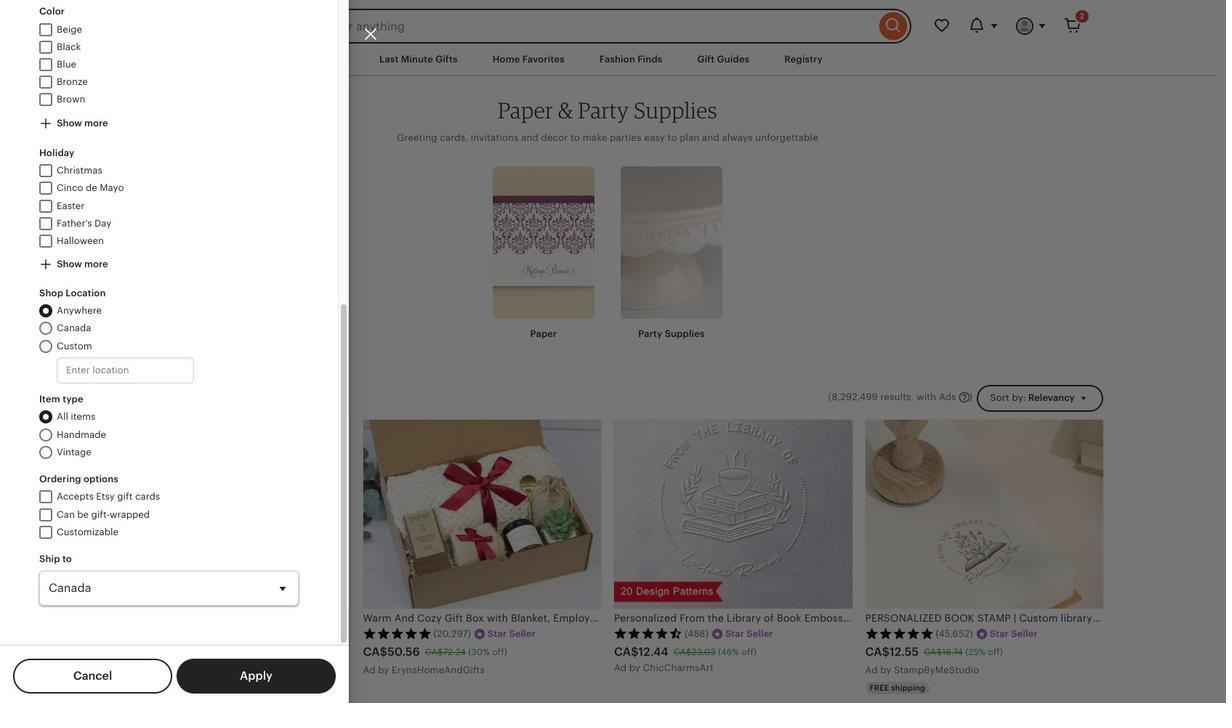 Task type: describe. For each thing, give the bounding box(es) containing it.
seller for 12.44
[[747, 629, 773, 639]]

ca$ 12.55 ca$ 16.74 (25% off) a d b y stampbymestudio
[[865, 646, 1003, 676]]

b inside ca$ 12.55 ca$ 16.74 (25% off) a d b y stampbymestudio
[[880, 665, 887, 676]]

(46%
[[718, 648, 739, 658]]

a for 12.44
[[614, 663, 621, 674]]

location
[[66, 288, 106, 299]]

beige black blue bronze brown
[[57, 24, 88, 105]]

makeup bag personalized, custom makeup bag, personalized bag, bag bridesmaid, custom toiletry bag, customized makeup bag, wedding gift image
[[112, 420, 350, 609]]

easy
[[644, 133, 665, 143]]

1 horizontal spatial to
[[571, 133, 580, 143]]

star for 12.44
[[725, 629, 744, 639]]

make
[[583, 133, 607, 143]]

bestseller
[[130, 683, 168, 691]]

unforgettable
[[755, 133, 818, 143]]

ca$ 50.56 ca$ 72.24 (30% off) a d b y erynshomeandgifts
[[363, 646, 507, 676]]

72.24
[[443, 648, 466, 658]]

23.03
[[692, 648, 716, 658]]

custom
[[57, 341, 92, 352]]

ca$ 13.40
[[112, 646, 167, 660]]

d for 12.55
[[872, 665, 878, 676]]

apply
[[240, 670, 273, 683]]

parties
[[610, 133, 642, 143]]

results,
[[881, 392, 914, 403]]

ads
[[939, 392, 956, 403]]

2 horizontal spatial to
[[668, 133, 677, 143]]

&
[[558, 97, 573, 124]]

3 star from the left
[[990, 629, 1009, 639]]

easter
[[57, 200, 85, 211]]

ship
[[39, 554, 60, 565]]

chiccharmsart
[[643, 663, 714, 674]]

more for brown
[[84, 118, 108, 129]]

cancel
[[73, 670, 112, 683]]

50.56
[[387, 646, 420, 660]]

paper & party supplies
[[498, 97, 718, 124]]

gift
[[117, 492, 133, 503]]

options
[[84, 474, 118, 485]]

paper link
[[493, 167, 595, 341]]

search filters dialog
[[0, 0, 1226, 704]]

1 vertical spatial party
[[638, 329, 663, 340]]

Enter location text field
[[57, 357, 194, 384]]

free shipping
[[870, 684, 926, 693]]

paper for paper & party supplies
[[498, 97, 553, 124]]

more for halloween
[[84, 259, 108, 270]]

star seller for 50.56
[[488, 629, 536, 639]]

shop location
[[39, 288, 106, 299]]

all
[[57, 412, 68, 423]]

to inside the search filters dialog
[[62, 554, 72, 565]]

cards,
[[440, 133, 468, 143]]

2 and from the left
[[702, 133, 720, 143]]

color
[[39, 6, 65, 17]]

(45,652)
[[936, 629, 973, 639]]

free
[[870, 684, 889, 693]]

( 8,292,499 results,
[[828, 392, 914, 403]]

shop
[[39, 288, 63, 299]]

black
[[57, 41, 81, 52]]

5 out of 5 stars image for 12.55
[[865, 628, 934, 640]]

seller for 50.56
[[509, 629, 536, 639]]

a for 12.55
[[865, 665, 872, 676]]

(488)
[[685, 629, 709, 639]]

a for 50.56
[[363, 665, 370, 676]]

show more for halloween
[[55, 259, 108, 270]]

mayo
[[100, 183, 124, 194]]

items
[[71, 412, 96, 423]]

off) inside ca$ 12.55 ca$ 16.74 (25% off) a d b y stampbymestudio
[[988, 648, 1003, 658]]

star for 50.56
[[488, 629, 507, 639]]

y for 12.44
[[635, 663, 640, 674]]

show more for brown
[[55, 118, 108, 129]]

canada
[[57, 323, 91, 334]]

de
[[86, 183, 97, 194]]

greeting
[[397, 133, 437, 143]]

y for 50.56
[[384, 665, 389, 676]]

12.44
[[639, 646, 669, 660]]

accepts
[[57, 492, 94, 503]]

with ads
[[917, 392, 956, 403]]

with
[[917, 392, 937, 403]]

d for 50.56
[[369, 665, 376, 676]]

personalized from the library of book embosser, custom book stamp,library embosser,ex libris book lover gift image
[[614, 420, 852, 609]]

show for beige black blue bronze brown
[[57, 118, 82, 129]]

4.5 out of 5 stars image
[[614, 628, 683, 640]]

blue
[[57, 59, 76, 70]]

invitations
[[471, 133, 519, 143]]

gift-
[[91, 509, 110, 520]]

1 vertical spatial supplies
[[665, 329, 705, 340]]



Task type: locate. For each thing, give the bounding box(es) containing it.
3 star seller from the left
[[990, 629, 1038, 639]]

show more button for halloween
[[33, 252, 115, 278]]

1 show more button from the top
[[33, 111, 115, 137]]

show more button for brown
[[33, 111, 115, 137]]

0 vertical spatial show more
[[55, 118, 108, 129]]

d left erynshomeandgifts
[[369, 665, 376, 676]]

2 star from the left
[[725, 629, 744, 639]]

to right the ship
[[62, 554, 72, 565]]

christmas cinco de mayo easter father's day halloween
[[57, 165, 124, 246]]

2 horizontal spatial 5 out of 5 stars image
[[865, 628, 934, 640]]

cards
[[135, 492, 160, 503]]

paper inside the paper 'link'
[[530, 329, 557, 340]]

banner
[[99, 0, 1117, 44]]

2 horizontal spatial star seller
[[990, 629, 1038, 639]]

a d
[[112, 663, 127, 674]]

3 5 out of 5 stars image from the left
[[865, 628, 934, 640]]

5 out of 5 stars image for 50.56
[[363, 628, 431, 640]]

1 vertical spatial show more button
[[33, 252, 115, 278]]

b left erynshomeandgifts
[[378, 665, 384, 676]]

(
[[828, 392, 832, 403]]

1 horizontal spatial 5 out of 5 stars image
[[363, 628, 431, 640]]

star seller up (46%
[[725, 629, 773, 639]]

0 vertical spatial show
[[57, 118, 82, 129]]

b inside ca$ 12.44 ca$ 23.03 (46% off) a d b y chiccharmsart
[[629, 663, 635, 674]]

0 horizontal spatial and
[[521, 133, 539, 143]]

off) right the (30%
[[492, 648, 507, 658]]

0 horizontal spatial to
[[62, 554, 72, 565]]

cinco
[[57, 183, 83, 194]]

show
[[57, 118, 82, 129], [57, 259, 82, 270]]

1 horizontal spatial and
[[702, 133, 720, 143]]

5 out of 5 stars image up 50.56
[[363, 628, 431, 640]]

5 out of 5 stars image up 13.40
[[112, 628, 180, 640]]

0 horizontal spatial party
[[578, 97, 629, 124]]

1 horizontal spatial seller
[[747, 629, 773, 639]]

always
[[722, 133, 753, 143]]

off) for 12.44
[[742, 648, 757, 658]]

1 seller from the left
[[509, 629, 536, 639]]

star seller for 12.44
[[725, 629, 773, 639]]

b inside ca$ 50.56 ca$ 72.24 (30% off) a d b y erynshomeandgifts
[[378, 665, 384, 676]]

2 horizontal spatial star
[[990, 629, 1009, 639]]

y
[[635, 663, 640, 674], [384, 665, 389, 676], [886, 665, 892, 676]]

0 horizontal spatial star
[[488, 629, 507, 639]]

(20,297)
[[434, 629, 471, 639]]

1 vertical spatial more
[[84, 259, 108, 270]]

apply button
[[177, 659, 336, 694]]

a down ca$ 13.40
[[112, 663, 119, 674]]

supplies
[[634, 97, 718, 124], [665, 329, 705, 340]]

2 horizontal spatial off)
[[988, 648, 1003, 658]]

christmas
[[57, 165, 102, 176]]

seller right "(488)"
[[747, 629, 773, 639]]

b
[[629, 663, 635, 674], [378, 665, 384, 676], [880, 665, 887, 676]]

1 horizontal spatial star
[[725, 629, 744, 639]]

star seller right (45,652) on the bottom right
[[990, 629, 1038, 639]]

1 and from the left
[[521, 133, 539, 143]]

None search field
[[281, 9, 912, 44]]

13.40
[[136, 646, 167, 660]]

0 vertical spatial supplies
[[634, 97, 718, 124]]

vintage
[[57, 447, 91, 458]]

1 horizontal spatial b
[[629, 663, 635, 674]]

type
[[63, 394, 83, 405]]

star up (46%
[[725, 629, 744, 639]]

1 more from the top
[[84, 118, 108, 129]]

1 5 out of 5 stars image from the left
[[112, 628, 180, 640]]

more down halloween
[[84, 259, 108, 270]]

star
[[488, 629, 507, 639], [725, 629, 744, 639], [990, 629, 1009, 639]]

0 vertical spatial paper
[[498, 97, 553, 124]]

d
[[118, 663, 124, 674], [621, 663, 627, 674], [369, 665, 376, 676], [872, 665, 878, 676]]

(25%
[[966, 648, 986, 658]]

2 show from the top
[[57, 259, 82, 270]]

5 out of 5 stars image
[[112, 628, 180, 640], [363, 628, 431, 640], [865, 628, 934, 640]]

and
[[521, 133, 539, 143], [702, 133, 720, 143]]

and right plan
[[702, 133, 720, 143]]

1 off) from the left
[[492, 648, 507, 658]]

y inside ca$ 12.55 ca$ 16.74 (25% off) a d b y stampbymestudio
[[886, 665, 892, 676]]

party
[[578, 97, 629, 124], [638, 329, 663, 340]]

show more
[[55, 118, 108, 129], [55, 259, 108, 270]]

0 horizontal spatial seller
[[509, 629, 536, 639]]

off) inside ca$ 50.56 ca$ 72.24 (30% off) a d b y erynshomeandgifts
[[492, 648, 507, 658]]

1 show more from the top
[[55, 118, 108, 129]]

paper for paper
[[530, 329, 557, 340]]

a
[[112, 663, 119, 674], [614, 663, 621, 674], [363, 665, 370, 676], [865, 665, 872, 676]]

bronze
[[57, 77, 88, 87]]

1 star from the left
[[488, 629, 507, 639]]

ca$ 12.44 ca$ 23.03 (46% off) a d b y chiccharmsart
[[614, 646, 757, 674]]

ship to
[[39, 554, 72, 565]]

2 more from the top
[[84, 259, 108, 270]]

shipping
[[891, 684, 926, 693]]

off) inside ca$ 12.44 ca$ 23.03 (46% off) a d b y chiccharmsart
[[742, 648, 757, 658]]

1 horizontal spatial party
[[638, 329, 663, 340]]

paper
[[498, 97, 553, 124], [530, 329, 557, 340]]

d down ca$ 13.40
[[118, 663, 124, 674]]

father's
[[57, 218, 92, 229]]

more down brown
[[84, 118, 108, 129]]

brown
[[57, 94, 85, 105]]

show more button down halloween
[[33, 252, 115, 278]]

y inside ca$ 50.56 ca$ 72.24 (30% off) a d b y erynshomeandgifts
[[384, 665, 389, 676]]

0 horizontal spatial b
[[378, 665, 384, 676]]

item type all items handmade vintage
[[39, 394, 106, 458]]

off)
[[492, 648, 507, 658], [742, 648, 757, 658], [988, 648, 1003, 658]]

show for christmas cinco de mayo easter father's day halloween
[[57, 259, 82, 270]]

day
[[95, 218, 111, 229]]

1 vertical spatial paper
[[530, 329, 557, 340]]

show more down halloween
[[55, 259, 108, 270]]

customizable
[[57, 527, 119, 538]]

warm and cozy gift box with blanket, employee appreciation gift, fall care package, hygge gift box, personalized gift, handmade gifts image
[[363, 420, 601, 609]]

0 horizontal spatial off)
[[492, 648, 507, 658]]

and left decor
[[521, 133, 539, 143]]

d up free
[[872, 665, 878, 676]]

2 show more button from the top
[[33, 252, 115, 278]]

12.55
[[890, 646, 919, 660]]

a down 4.5 out of 5 stars image
[[614, 663, 621, 674]]

0 horizontal spatial y
[[384, 665, 389, 676]]

d down 4.5 out of 5 stars image
[[621, 663, 627, 674]]

stampbymestudio
[[894, 665, 979, 676]]

show more button
[[33, 111, 115, 137], [33, 252, 115, 278]]

16.74
[[942, 648, 963, 658]]

star up the (30%
[[488, 629, 507, 639]]

(30%
[[468, 648, 490, 658]]

y inside ca$ 12.44 ca$ 23.03 (46% off) a d b y chiccharmsart
[[635, 663, 640, 674]]

beige
[[57, 24, 82, 35]]

greeting cards, invitations and decor to make parties easy to plan and always unforgettable
[[397, 133, 818, 143]]

y up free shipping
[[886, 665, 892, 676]]

to left make
[[571, 133, 580, 143]]

2 horizontal spatial b
[[880, 665, 887, 676]]

decor
[[541, 133, 568, 143]]

ordering options accepts etsy gift cards can be gift-wrapped customizable
[[39, 474, 160, 538]]

2 horizontal spatial seller
[[1011, 629, 1038, 639]]

personalized book stamp | custom library stamp | self inking library stamp | from the library of stamp | book lover | personalized stamp image
[[865, 420, 1103, 609]]

halloween
[[57, 235, 104, 246]]

0 vertical spatial show more button
[[33, 111, 115, 137]]

anywhere canada
[[57, 305, 102, 334]]

b for 12.44
[[629, 663, 635, 674]]

1 horizontal spatial y
[[635, 663, 640, 674]]

cancel button
[[13, 659, 172, 694]]

a left erynshomeandgifts
[[363, 665, 370, 676]]

y down "12.44" on the right bottom of the page
[[635, 663, 640, 674]]

ca$
[[112, 646, 136, 660], [363, 646, 387, 660], [614, 646, 639, 660], [865, 646, 890, 660], [425, 648, 443, 658], [674, 648, 692, 658], [924, 648, 942, 658]]

seller right (45,652) on the bottom right
[[1011, 629, 1038, 639]]

star seller up the (30%
[[488, 629, 536, 639]]

d inside ca$ 12.55 ca$ 16.74 (25% off) a d b y stampbymestudio
[[872, 665, 878, 676]]

0 vertical spatial more
[[84, 118, 108, 129]]

off) for 50.56
[[492, 648, 507, 658]]

d inside ca$ 50.56 ca$ 72.24 (30% off) a d b y erynshomeandgifts
[[369, 665, 376, 676]]

show down brown
[[57, 118, 82, 129]]

1 star seller from the left
[[488, 629, 536, 639]]

show more button down brown
[[33, 111, 115, 137]]

2 seller from the left
[[747, 629, 773, 639]]

can
[[57, 509, 75, 520]]

1 horizontal spatial star seller
[[725, 629, 773, 639]]

etsy
[[96, 492, 115, 503]]

item
[[39, 394, 60, 405]]

show down halloween
[[57, 259, 82, 270]]

b down 4.5 out of 5 stars image
[[629, 663, 635, 674]]

0 horizontal spatial star seller
[[488, 629, 536, 639]]

2 horizontal spatial y
[[886, 665, 892, 676]]

customdivatees
[[138, 663, 217, 674]]

0 vertical spatial party
[[578, 97, 629, 124]]

8,292,499
[[832, 392, 878, 403]]

a inside ca$ 12.55 ca$ 16.74 (25% off) a d b y stampbymestudio
[[865, 665, 872, 676]]

b for 50.56
[[378, 665, 384, 676]]

seller right (20,297)
[[509, 629, 536, 639]]

party supplies link
[[621, 167, 723, 341]]

2 off) from the left
[[742, 648, 757, 658]]

a inside ca$ 12.44 ca$ 23.03 (46% off) a d b y chiccharmsart
[[614, 663, 621, 674]]

handmade
[[57, 429, 106, 440]]

y down 50.56
[[384, 665, 389, 676]]

off) right (25%
[[988, 648, 1003, 658]]

a up free
[[865, 665, 872, 676]]

2 5 out of 5 stars image from the left
[[363, 628, 431, 640]]

ordering
[[39, 474, 81, 485]]

1 vertical spatial show more
[[55, 259, 108, 270]]

plan
[[680, 133, 700, 143]]

0 horizontal spatial 5 out of 5 stars image
[[112, 628, 180, 640]]

b up free
[[880, 665, 887, 676]]

2 star seller from the left
[[725, 629, 773, 639]]

5 out of 5 stars image up 12.55 at the right bottom of the page
[[865, 628, 934, 640]]

star right (45,652) on the bottom right
[[990, 629, 1009, 639]]

d inside ca$ 12.44 ca$ 23.03 (46% off) a d b y chiccharmsart
[[621, 663, 627, 674]]

off) right (46%
[[742, 648, 757, 658]]

1 horizontal spatial off)
[[742, 648, 757, 658]]

1 vertical spatial show
[[57, 259, 82, 270]]

d for 12.44
[[621, 663, 627, 674]]

party supplies
[[638, 329, 705, 340]]

wrapped
[[110, 509, 150, 520]]

show more down brown
[[55, 118, 108, 129]]

anywhere
[[57, 305, 102, 316]]

to left plan
[[668, 133, 677, 143]]

menu bar
[[99, 44, 1117, 76]]

3 off) from the left
[[988, 648, 1003, 658]]

1 show from the top
[[57, 118, 82, 129]]

a inside ca$ 50.56 ca$ 72.24 (30% off) a d b y erynshomeandgifts
[[363, 665, 370, 676]]

erynshomeandgifts
[[392, 665, 485, 676]]

)
[[970, 392, 973, 403]]

3 seller from the left
[[1011, 629, 1038, 639]]

holiday
[[39, 147, 74, 158]]

2 show more from the top
[[55, 259, 108, 270]]

be
[[77, 509, 89, 520]]



Task type: vqa. For each thing, say whether or not it's contained in the screenshot.
the bottommost more
yes



